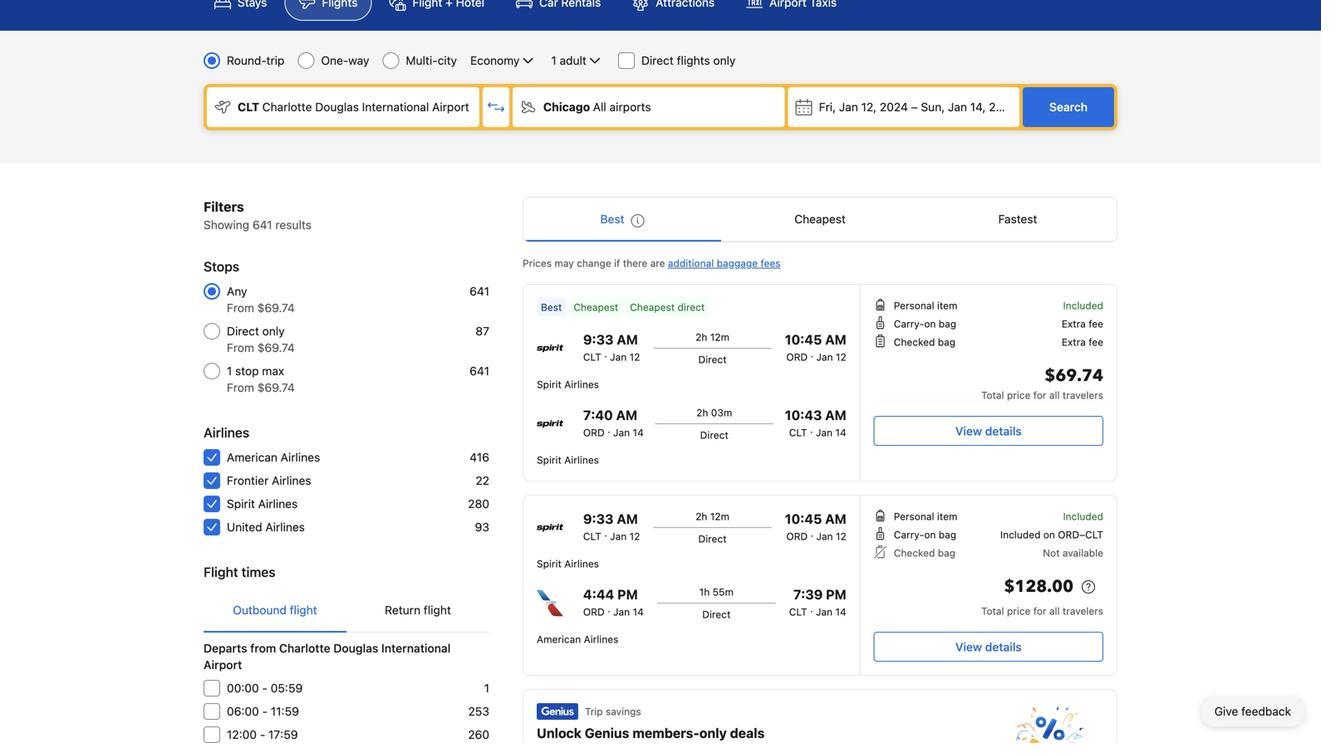 Task type: locate. For each thing, give the bounding box(es) containing it.
0 vertical spatial american
[[227, 451, 277, 465]]

airports
[[610, 100, 651, 114]]

641 inside filters showing 641 results
[[253, 218, 272, 232]]

1 vertical spatial charlotte
[[279, 642, 330, 656]]

ord down 4:44
[[583, 607, 605, 618]]

12m up 55m
[[710, 511, 730, 523]]

1 vertical spatial personal
[[894, 511, 934, 523]]

2 details from the top
[[985, 641, 1022, 654]]

airlines up 4:44
[[564, 558, 599, 570]]

adult
[[560, 54, 587, 67]]

0 vertical spatial fee
[[1089, 318, 1104, 330]]

1 vertical spatial carry-on bag
[[894, 529, 957, 541]]

0 horizontal spatial 1
[[227, 364, 232, 378]]

1 vertical spatial international
[[381, 642, 451, 656]]

0 horizontal spatial american airlines
[[227, 451, 320, 465]]

12 up the 10:43 am clt . jan 14
[[836, 352, 847, 363]]

.
[[604, 348, 607, 360], [811, 348, 814, 360], [608, 424, 610, 435], [810, 424, 813, 435], [604, 528, 607, 539], [811, 528, 814, 539], [608, 603, 610, 615], [810, 603, 813, 615]]

1 vertical spatial view details
[[956, 641, 1022, 654]]

0 horizontal spatial tab list
[[204, 589, 489, 634]]

1 vertical spatial tab list
[[204, 589, 489, 634]]

for
[[1034, 390, 1047, 401], [1034, 606, 1047, 617]]

10:45 up 10:43
[[785, 332, 822, 348]]

14 inside the 10:43 am clt . jan 14
[[835, 427, 847, 439]]

clt down round-
[[238, 100, 259, 114]]

airlines down the frontier airlines
[[258, 497, 298, 511]]

spirit
[[537, 379, 562, 391], [537, 455, 562, 466], [227, 497, 255, 511], [537, 558, 562, 570]]

0 vertical spatial extra
[[1062, 318, 1086, 330]]

1 total from the top
[[981, 390, 1004, 401]]

best up if
[[600, 212, 624, 226]]

1 horizontal spatial flight
[[424, 604, 451, 617]]

checked for extra fee
[[894, 337, 935, 348]]

fastest button
[[919, 198, 1117, 241]]

- left 11:59
[[262, 705, 268, 719]]

view details for extra fee
[[956, 425, 1022, 438]]

view
[[956, 425, 982, 438], [956, 641, 982, 654]]

0 vertical spatial 10:45
[[785, 332, 822, 348]]

1 left 'adult'
[[551, 54, 557, 67]]

personal item for extra fee
[[894, 300, 958, 312]]

1 details from the top
[[985, 425, 1022, 438]]

1 carry-on bag from the top
[[894, 318, 957, 330]]

douglas
[[315, 100, 359, 114], [333, 642, 378, 656]]

view details button down $69.74 total price for all travelers
[[874, 416, 1104, 446]]

10:43
[[785, 408, 822, 423]]

not available
[[1043, 548, 1104, 559]]

jan inside 7:40 am ord . jan 14
[[613, 427, 630, 439]]

1 vertical spatial 2h 12m
[[696, 511, 730, 523]]

item for extra fee
[[937, 300, 958, 312]]

0 horizontal spatial flight
[[290, 604, 317, 617]]

1 vertical spatial carry-
[[894, 529, 924, 541]]

tab list up fees
[[524, 198, 1117, 243]]

checked bag
[[894, 337, 956, 348], [894, 548, 956, 559]]

douglas down one-
[[315, 100, 359, 114]]

1 extra fee from the top
[[1062, 318, 1104, 330]]

06:00
[[227, 705, 259, 719]]

from down the stop
[[227, 381, 254, 395]]

1 vertical spatial 12m
[[710, 511, 730, 523]]

from up the stop
[[227, 341, 254, 355]]

1 vertical spatial fee
[[1089, 337, 1104, 348]]

4:44
[[583, 587, 614, 603]]

1 horizontal spatial american
[[537, 634, 581, 646]]

2 personal item from the top
[[894, 511, 958, 523]]

0 horizontal spatial cheapest
[[574, 302, 618, 313]]

1 view details button from the top
[[874, 416, 1104, 446]]

1 vertical spatial all
[[1049, 606, 1060, 617]]

2 10:45 am ord . jan 12 from the top
[[785, 511, 847, 543]]

1 vertical spatial price
[[1007, 606, 1031, 617]]

14 inside 7:40 am ord . jan 14
[[633, 427, 644, 439]]

from inside the 1 stop max from $69.74
[[227, 381, 254, 395]]

extra
[[1062, 318, 1086, 330], [1062, 337, 1086, 348]]

airlines right united
[[265, 521, 305, 534]]

93
[[475, 521, 489, 534]]

personal
[[894, 300, 934, 312], [894, 511, 934, 523]]

1 from from the top
[[227, 301, 254, 315]]

1 vertical spatial best
[[541, 302, 562, 313]]

2 from from the top
[[227, 341, 254, 355]]

view details button for extra fee
[[874, 416, 1104, 446]]

-
[[262, 682, 268, 696], [262, 705, 268, 719], [260, 728, 265, 742]]

from inside any from $69.74
[[227, 301, 254, 315]]

0 vertical spatial travelers
[[1063, 390, 1104, 401]]

1 horizontal spatial airport
[[432, 100, 469, 114]]

1 vertical spatial 10:45
[[785, 511, 822, 527]]

1 vertical spatial details
[[985, 641, 1022, 654]]

direct inside the direct only from $69.74
[[227, 324, 259, 338]]

1 extra from the top
[[1062, 318, 1086, 330]]

. inside 7:40 am ord . jan 14
[[608, 424, 610, 435]]

0 vertical spatial 2h
[[696, 332, 707, 343]]

fee
[[1089, 318, 1104, 330], [1089, 337, 1104, 348]]

international inside departs from charlotte douglas international airport
[[381, 642, 451, 656]]

0 vertical spatial carry-
[[894, 318, 924, 330]]

2 2024 from the left
[[989, 100, 1017, 114]]

1 vertical spatial 1
[[227, 364, 232, 378]]

2 10:45 from the top
[[785, 511, 822, 527]]

2024 right 14,
[[989, 100, 1017, 114]]

12 up 4:44 pm ord . jan 14
[[630, 531, 640, 543]]

flight inside return flight 'button'
[[424, 604, 451, 617]]

only right flights
[[713, 54, 736, 67]]

view for not available
[[956, 641, 982, 654]]

direct down any from $69.74
[[227, 324, 259, 338]]

spirit airlines
[[537, 379, 599, 391], [537, 455, 599, 466], [227, 497, 298, 511], [537, 558, 599, 570]]

641 for any from $69.74
[[470, 285, 489, 298]]

641 up 87
[[470, 285, 489, 298]]

clt up 4:44
[[583, 531, 601, 543]]

1 inside dropdown button
[[551, 54, 557, 67]]

pm for 4:44 pm
[[617, 587, 638, 603]]

2 view from the top
[[956, 641, 982, 654]]

1 vertical spatial for
[[1034, 606, 1047, 617]]

genius image
[[537, 704, 578, 720], [537, 704, 578, 720], [1010, 707, 1084, 744]]

savings
[[606, 706, 641, 718]]

1 horizontal spatial 1
[[484, 682, 489, 696]]

00:00 - 05:59
[[227, 682, 303, 696]]

bag
[[939, 318, 957, 330], [938, 337, 956, 348], [939, 529, 957, 541], [938, 548, 956, 559]]

14 inside 4:44 pm ord . jan 14
[[633, 607, 644, 618]]

1
[[551, 54, 557, 67], [227, 364, 232, 378], [484, 682, 489, 696]]

2h 12m
[[696, 332, 730, 343], [696, 511, 730, 523]]

2 checked from the top
[[894, 548, 935, 559]]

1 horizontal spatial 2024
[[989, 100, 1017, 114]]

ord–clt
[[1058, 529, 1104, 541]]

cheapest button
[[721, 198, 919, 241]]

1h 55m
[[699, 587, 734, 598]]

1 inside the 1 stop max from $69.74
[[227, 364, 232, 378]]

on for included on
[[924, 529, 936, 541]]

1 view details from the top
[[956, 425, 1022, 438]]

pm inside 4:44 pm ord . jan 14
[[617, 587, 638, 603]]

international down 'multi-'
[[362, 100, 429, 114]]

airport down the departs
[[204, 659, 242, 672]]

14 inside 7:39 pm clt . jan 14
[[835, 607, 847, 618]]

view details button down $128.00 region
[[874, 632, 1104, 662]]

tab list for prices may change if there are
[[524, 198, 1117, 243]]

1 vertical spatial american airlines
[[537, 634, 619, 646]]

1 vertical spatial checked
[[894, 548, 935, 559]]

641 for 1 stop max from $69.74
[[470, 364, 489, 378]]

charlotte right from
[[279, 642, 330, 656]]

cheapest
[[795, 212, 846, 226], [574, 302, 618, 313], [630, 302, 675, 313]]

10:43 am clt . jan 14
[[785, 408, 847, 439]]

included for extra fee
[[1063, 300, 1104, 312]]

1 vertical spatial 641
[[470, 285, 489, 298]]

cheapest inside 'button'
[[795, 212, 846, 226]]

1 vertical spatial extra
[[1062, 337, 1086, 348]]

all
[[1049, 390, 1060, 401], [1049, 606, 1060, 617]]

1 item from the top
[[937, 300, 958, 312]]

flights
[[677, 54, 710, 67]]

0 vertical spatial 1
[[551, 54, 557, 67]]

international down return flight 'button'
[[381, 642, 451, 656]]

0 vertical spatial view details button
[[874, 416, 1104, 446]]

0 vertical spatial american airlines
[[227, 451, 320, 465]]

2 personal from the top
[[894, 511, 934, 523]]

9:33 am clt . jan 12
[[583, 332, 640, 363], [583, 511, 640, 543]]

ord inside 4:44 pm ord . jan 14
[[583, 607, 605, 618]]

total price for all travelers
[[981, 606, 1104, 617]]

1 vertical spatial 2h
[[696, 407, 708, 419]]

1 vertical spatial 9:33
[[583, 511, 614, 527]]

carry-on bag for extra fee
[[894, 318, 957, 330]]

0 vertical spatial 9:33
[[583, 332, 614, 348]]

douglas down return flight 'button'
[[333, 642, 378, 656]]

641 down 87
[[470, 364, 489, 378]]

clt down 7:39
[[789, 607, 807, 618]]

0 vertical spatial total
[[981, 390, 1004, 401]]

filters showing 641 results
[[204, 199, 312, 232]]

trip
[[585, 706, 603, 718]]

flight right outbound
[[290, 604, 317, 617]]

0 horizontal spatial airport
[[204, 659, 242, 672]]

0 vertical spatial charlotte
[[262, 100, 312, 114]]

details for extra fee
[[985, 425, 1022, 438]]

flight right return
[[424, 604, 451, 617]]

2 horizontal spatial cheapest
[[795, 212, 846, 226]]

2 extra fee from the top
[[1062, 337, 1104, 348]]

416
[[470, 451, 489, 465]]

. down 7:39
[[810, 603, 813, 615]]

only
[[713, 54, 736, 67], [262, 324, 285, 338], [700, 726, 727, 742]]

tab list containing outbound flight
[[204, 589, 489, 634]]

2h 12m down direct
[[696, 332, 730, 343]]

am inside 7:40 am ord . jan 14
[[616, 408, 637, 423]]

tab list containing best
[[524, 198, 1117, 243]]

total
[[981, 390, 1004, 401], [981, 606, 1004, 617]]

0 vertical spatial -
[[262, 682, 268, 696]]

9:33 up 4:44
[[583, 511, 614, 527]]

only left deals
[[700, 726, 727, 742]]

jan
[[839, 100, 858, 114], [948, 100, 967, 114], [610, 352, 627, 363], [816, 352, 833, 363], [613, 427, 630, 439], [816, 427, 833, 439], [610, 531, 627, 543], [816, 531, 833, 543], [613, 607, 630, 618], [816, 607, 833, 618]]

2h 12m up 1h 55m
[[696, 511, 730, 523]]

outbound flight
[[233, 604, 317, 617]]

airport down city
[[432, 100, 469, 114]]

1 vertical spatial included
[[1063, 511, 1104, 523]]

0 vertical spatial best
[[600, 212, 624, 226]]

0 vertical spatial douglas
[[315, 100, 359, 114]]

0 vertical spatial 641
[[253, 218, 272, 232]]

not
[[1043, 548, 1060, 559]]

9:33 up 7:40
[[583, 332, 614, 348]]

1 horizontal spatial pm
[[826, 587, 847, 603]]

1 left the stop
[[227, 364, 232, 378]]

10:45 up 7:39
[[785, 511, 822, 527]]

jan inside 4:44 pm ord . jan 14
[[613, 607, 630, 618]]

ord
[[786, 352, 808, 363], [583, 427, 605, 439], [786, 531, 808, 543], [583, 607, 605, 618]]

spirit airlines up 4:44
[[537, 558, 599, 570]]

1 10:45 from the top
[[785, 332, 822, 348]]

1 checked from the top
[[894, 337, 935, 348]]

0 vertical spatial checked bag
[[894, 337, 956, 348]]

. down 10:43
[[810, 424, 813, 435]]

2 travelers from the top
[[1063, 606, 1104, 617]]

1 for from the top
[[1034, 390, 1047, 401]]

1 all from the top
[[1049, 390, 1060, 401]]

. up 7:40
[[604, 348, 607, 360]]

american airlines down 4:44
[[537, 634, 619, 646]]

$69.74 inside $69.74 total price for all travelers
[[1045, 365, 1104, 388]]

1 view from the top
[[956, 425, 982, 438]]

fees
[[761, 258, 781, 269]]

0 vertical spatial 9:33 am clt . jan 12
[[583, 332, 640, 363]]

1 travelers from the top
[[1063, 390, 1104, 401]]

1 vertical spatial personal item
[[894, 511, 958, 523]]

clt down 10:43
[[789, 427, 807, 439]]

1 horizontal spatial american airlines
[[537, 634, 619, 646]]

1 12m from the top
[[710, 332, 730, 343]]

2 vertical spatial 641
[[470, 364, 489, 378]]

1 personal from the top
[[894, 300, 934, 312]]

641 left 'results'
[[253, 218, 272, 232]]

0 vertical spatial tab list
[[524, 198, 1117, 243]]

american
[[227, 451, 277, 465], [537, 634, 581, 646]]

outbound flight button
[[204, 589, 347, 632]]

1 vertical spatial american
[[537, 634, 581, 646]]

for inside $69.74 total price for all travelers
[[1034, 390, 1047, 401]]

1 flight from the left
[[290, 604, 317, 617]]

1 personal item from the top
[[894, 300, 958, 312]]

details down total price for all travelers
[[985, 641, 1022, 654]]

2 flight from the left
[[424, 604, 451, 617]]

2 checked bag from the top
[[894, 548, 956, 559]]

10:45 am ord . jan 12 up 7:39
[[785, 511, 847, 543]]

$128.00
[[1004, 576, 1074, 599]]

2024 left '–'
[[880, 100, 908, 114]]

0 vertical spatial carry-on bag
[[894, 318, 957, 330]]

flight times
[[204, 565, 276, 580]]

tab list
[[524, 198, 1117, 243], [204, 589, 489, 634]]

2 view details button from the top
[[874, 632, 1104, 662]]

2h down direct
[[696, 332, 707, 343]]

1 vertical spatial view details button
[[874, 632, 1104, 662]]

1 2024 from the left
[[880, 100, 908, 114]]

2h left 03m
[[696, 407, 708, 419]]

tab list up departs from charlotte douglas international airport
[[204, 589, 489, 634]]

best image
[[631, 214, 644, 228], [631, 214, 644, 228]]

. inside 4:44 pm ord . jan 14
[[608, 603, 610, 615]]

view details button
[[874, 416, 1104, 446], [874, 632, 1104, 662]]

0 vertical spatial price
[[1007, 390, 1031, 401]]

1 vertical spatial only
[[262, 324, 285, 338]]

2h up 1h
[[696, 511, 707, 523]]

0 vertical spatial for
[[1034, 390, 1047, 401]]

1 carry- from the top
[[894, 318, 924, 330]]

1 price from the top
[[1007, 390, 1031, 401]]

total inside $69.74 total price for all travelers
[[981, 390, 1004, 401]]

2 vertical spatial -
[[260, 728, 265, 742]]

prices may change if there are additional baggage fees
[[523, 258, 781, 269]]

flight inside outbound flight button
[[290, 604, 317, 617]]

airlines up 7:40
[[564, 379, 599, 391]]

personal item
[[894, 300, 958, 312], [894, 511, 958, 523]]

all inside $69.74 total price for all travelers
[[1049, 390, 1060, 401]]

- left '17:59' on the bottom
[[260, 728, 265, 742]]

jan inside 7:39 pm clt . jan 14
[[816, 607, 833, 618]]

airlines
[[564, 379, 599, 391], [204, 425, 249, 441], [281, 451, 320, 465], [564, 455, 599, 466], [272, 474, 311, 488], [258, 497, 298, 511], [265, 521, 305, 534], [564, 558, 599, 570], [584, 634, 619, 646]]

flight for return flight
[[424, 604, 451, 617]]

best down may
[[541, 302, 562, 313]]

direct only from $69.74
[[227, 324, 295, 355]]

1 vertical spatial total
[[981, 606, 1004, 617]]

american airlines up the frontier airlines
[[227, 451, 320, 465]]

1 vertical spatial -
[[262, 705, 268, 719]]

1 vertical spatial extra fee
[[1062, 337, 1104, 348]]

2 2h 12m from the top
[[696, 511, 730, 523]]

0 vertical spatial details
[[985, 425, 1022, 438]]

1 checked bag from the top
[[894, 337, 956, 348]]

direct
[[641, 54, 674, 67], [227, 324, 259, 338], [698, 354, 727, 366], [700, 430, 729, 441], [698, 533, 727, 545], [702, 609, 731, 621]]

0 vertical spatial extra fee
[[1062, 318, 1104, 330]]

clt inside 7:39 pm clt . jan 14
[[789, 607, 807, 618]]

stop
[[235, 364, 259, 378]]

showing
[[204, 218, 249, 232]]

9:33 am clt . jan 12 down the cheapest direct
[[583, 332, 640, 363]]

from down any
[[227, 301, 254, 315]]

. down 7:40
[[608, 424, 610, 435]]

best
[[600, 212, 624, 226], [541, 302, 562, 313]]

direct down 1h 55m
[[702, 609, 731, 621]]

. inside the 10:43 am clt . jan 14
[[810, 424, 813, 435]]

only down any from $69.74
[[262, 324, 285, 338]]

1 horizontal spatial tab list
[[524, 198, 1117, 243]]

airlines up "frontier"
[[204, 425, 249, 441]]

0 vertical spatial 2h 12m
[[696, 332, 730, 343]]

1 vertical spatial travelers
[[1063, 606, 1104, 617]]

0 vertical spatial view details
[[956, 425, 1022, 438]]

2 carry- from the top
[[894, 529, 924, 541]]

ord down 7:40
[[583, 427, 605, 439]]

pm inside 7:39 pm clt . jan 14
[[826, 587, 847, 603]]

9:33 am clt . jan 12 up 4:44
[[583, 511, 640, 543]]

airlines right "frontier"
[[272, 474, 311, 488]]

2 item from the top
[[937, 511, 958, 523]]

2 12m from the top
[[710, 511, 730, 523]]

2 vertical spatial from
[[227, 381, 254, 395]]

10:45 am ord . jan 12 up 10:43
[[785, 332, 847, 363]]

view details for not available
[[956, 641, 1022, 654]]

3 from from the top
[[227, 381, 254, 395]]

14
[[633, 427, 644, 439], [835, 427, 847, 439], [633, 607, 644, 618], [835, 607, 847, 618]]

0 vertical spatial view
[[956, 425, 982, 438]]

0 vertical spatial only
[[713, 54, 736, 67]]

jan inside the 10:43 am clt . jan 14
[[816, 427, 833, 439]]

1 vertical spatial 10:45 am ord . jan 12
[[785, 511, 847, 543]]

cheapest direct
[[630, 302, 705, 313]]

2 view details from the top
[[956, 641, 1022, 654]]

. down 4:44
[[608, 603, 610, 615]]

pm right 4:44
[[617, 587, 638, 603]]

1 pm from the left
[[617, 587, 638, 603]]

2 vertical spatial 2h
[[696, 511, 707, 523]]

airport inside departs from charlotte douglas international airport
[[204, 659, 242, 672]]

1 up 253
[[484, 682, 489, 696]]

direct left flights
[[641, 54, 674, 67]]

view details down $69.74 total price for all travelers
[[956, 425, 1022, 438]]

10:45
[[785, 332, 822, 348], [785, 511, 822, 527]]

spirit airlines down 7:40
[[537, 455, 599, 466]]

trip savings
[[585, 706, 641, 718]]

from
[[227, 301, 254, 315], [227, 341, 254, 355], [227, 381, 254, 395]]

travelers
[[1063, 390, 1104, 401], [1063, 606, 1104, 617]]

details down $69.74 total price for all travelers
[[985, 425, 1022, 438]]

1 vertical spatial douglas
[[333, 642, 378, 656]]

0 vertical spatial 10:45 am ord . jan 12
[[785, 332, 847, 363]]

0 horizontal spatial american
[[227, 451, 277, 465]]

charlotte down trip
[[262, 100, 312, 114]]

pm right 7:39
[[826, 587, 847, 603]]

1 vertical spatial from
[[227, 341, 254, 355]]

0 vertical spatial 12m
[[710, 332, 730, 343]]

checked bag for extra fee
[[894, 337, 956, 348]]

carry- for included on
[[894, 529, 924, 541]]

included
[[1063, 300, 1104, 312], [1063, 511, 1104, 523], [1000, 529, 1041, 541]]

charlotte inside departs from charlotte douglas international airport
[[279, 642, 330, 656]]

1 vertical spatial airport
[[204, 659, 242, 672]]

0 horizontal spatial 2024
[[880, 100, 908, 114]]

0 vertical spatial personal
[[894, 300, 934, 312]]

2 carry-on bag from the top
[[894, 529, 957, 541]]

2 for from the top
[[1034, 606, 1047, 617]]

1 horizontal spatial best
[[600, 212, 624, 226]]

view details down $128.00 region
[[956, 641, 1022, 654]]

direct up 1h 55m
[[698, 533, 727, 545]]

included for included on
[[1063, 511, 1104, 523]]

1 vertical spatial 9:33 am clt . jan 12
[[583, 511, 640, 543]]

travelers inside $69.74 total price for all travelers
[[1063, 390, 1104, 401]]

12m down 'additional baggage fees' link
[[710, 332, 730, 343]]

carry-
[[894, 318, 924, 330], [894, 529, 924, 541]]

0 vertical spatial from
[[227, 301, 254, 315]]

2 pm from the left
[[826, 587, 847, 603]]

- right 00:00 on the bottom
[[262, 682, 268, 696]]

0 vertical spatial included
[[1063, 300, 1104, 312]]

$69.74 total price for all travelers
[[981, 365, 1104, 401]]

airport
[[432, 100, 469, 114], [204, 659, 242, 672]]

0 vertical spatial checked
[[894, 337, 935, 348]]

641
[[253, 218, 272, 232], [470, 285, 489, 298], [470, 364, 489, 378]]

1 2h 12m from the top
[[696, 332, 730, 343]]



Task type: vqa. For each thing, say whether or not it's contained in the screenshot.
top 4H
no



Task type: describe. For each thing, give the bounding box(es) containing it.
12 up 7:39 pm clt . jan 14
[[836, 531, 847, 543]]

search button
[[1023, 87, 1114, 127]]

2 all from the top
[[1049, 606, 1060, 617]]

clt charlotte douglas international airport
[[238, 100, 469, 114]]

11:59
[[271, 705, 299, 719]]

- for 12:00
[[260, 728, 265, 742]]

members-
[[633, 726, 700, 742]]

14 for 7:40 am
[[633, 427, 644, 439]]

change
[[577, 258, 611, 269]]

personal item for included on
[[894, 511, 958, 523]]

14 for 10:43 am
[[835, 427, 847, 439]]

one-way
[[321, 54, 369, 67]]

2 extra from the top
[[1062, 337, 1086, 348]]

any from $69.74
[[227, 285, 295, 315]]

05:59
[[271, 682, 303, 696]]

if
[[614, 258, 620, 269]]

pm for 7:39 pm
[[826, 587, 847, 603]]

return
[[385, 604, 421, 617]]

frontier airlines
[[227, 474, 311, 488]]

city
[[438, 54, 457, 67]]

$69.74 inside the 1 stop max from $69.74
[[257, 381, 295, 395]]

available
[[1063, 548, 1104, 559]]

0 horizontal spatial best
[[541, 302, 562, 313]]

2h 03m
[[696, 407, 732, 419]]

7:40 am ord . jan 14
[[583, 408, 644, 439]]

any
[[227, 285, 247, 298]]

12,
[[861, 100, 877, 114]]

12 down the cheapest direct
[[630, 352, 640, 363]]

flight for outbound flight
[[290, 604, 317, 617]]

spirit airlines up united airlines
[[227, 497, 298, 511]]

trip
[[266, 54, 285, 67]]

douglas inside departs from charlotte douglas international airport
[[333, 642, 378, 656]]

best inside button
[[600, 212, 624, 226]]

2 vertical spatial 1
[[484, 682, 489, 696]]

from
[[250, 642, 276, 656]]

. up 10:43
[[811, 348, 814, 360]]

14 for 7:39 pm
[[835, 607, 847, 618]]

personal for included on
[[894, 511, 934, 523]]

2 price from the top
[[1007, 606, 1031, 617]]

7:39 pm clt . jan 14
[[789, 587, 847, 618]]

view for extra fee
[[956, 425, 982, 438]]

unlock
[[537, 726, 582, 742]]

departs
[[204, 642, 247, 656]]

max
[[262, 364, 284, 378]]

details for not available
[[985, 641, 1022, 654]]

$69.74 inside the direct only from $69.74
[[257, 341, 295, 355]]

2 total from the top
[[981, 606, 1004, 617]]

55m
[[713, 587, 734, 598]]

$69.74 inside any from $69.74
[[257, 301, 295, 315]]

all
[[593, 100, 606, 114]]

tab list for departs from charlotte douglas international airport
[[204, 589, 489, 634]]

may
[[555, 258, 574, 269]]

airlines down 4:44 pm ord . jan 14
[[584, 634, 619, 646]]

1 10:45 am ord . jan 12 from the top
[[785, 332, 847, 363]]

airlines down 7:40
[[564, 455, 599, 466]]

2 fee from the top
[[1089, 337, 1104, 348]]

2 9:33 am clt . jan 12 from the top
[[583, 511, 640, 543]]

feedback
[[1242, 705, 1291, 719]]

flight
[[204, 565, 238, 580]]

deals
[[730, 726, 765, 742]]

price inside $69.74 total price for all travelers
[[1007, 390, 1031, 401]]

carry-on bag for included on
[[894, 529, 957, 541]]

prices
[[523, 258, 552, 269]]

additional
[[668, 258, 714, 269]]

chicago
[[543, 100, 590, 114]]

united
[[227, 521, 262, 534]]

search
[[1049, 100, 1088, 114]]

1 adult button
[[550, 51, 605, 71]]

personal for extra fee
[[894, 300, 934, 312]]

on for extra fee
[[924, 318, 936, 330]]

checked bag for included on
[[894, 548, 956, 559]]

from inside the direct only from $69.74
[[227, 341, 254, 355]]

view details button for not available
[[874, 632, 1104, 662]]

2 9:33 from the top
[[583, 511, 614, 527]]

return flight
[[385, 604, 451, 617]]

direct flights only
[[641, 54, 736, 67]]

additional baggage fees link
[[668, 258, 781, 269]]

filters
[[204, 199, 244, 215]]

$128.00 region
[[874, 574, 1104, 604]]

united airlines
[[227, 521, 305, 534]]

times
[[242, 565, 276, 580]]

1 for stop
[[227, 364, 232, 378]]

one-
[[321, 54, 348, 67]]

. up 4:44
[[604, 528, 607, 539]]

22
[[476, 474, 489, 488]]

direct down 2h 03m
[[700, 430, 729, 441]]

only inside the direct only from $69.74
[[262, 324, 285, 338]]

genius
[[585, 726, 629, 742]]

1 horizontal spatial cheapest
[[630, 302, 675, 313]]

baggage
[[717, 258, 758, 269]]

0 vertical spatial airport
[[432, 100, 469, 114]]

results
[[275, 218, 312, 232]]

carry- for extra fee
[[894, 318, 924, 330]]

. up 7:39
[[811, 528, 814, 539]]

00:00
[[227, 682, 259, 696]]

1h
[[699, 587, 710, 598]]

departs from charlotte douglas international airport
[[204, 642, 451, 672]]

fri, jan 12, 2024 – sun, jan 14, 2024
[[819, 100, 1017, 114]]

airlines up the frontier airlines
[[281, 451, 320, 465]]

4:44 pm ord . jan 14
[[583, 587, 644, 618]]

03m
[[711, 407, 732, 419]]

are
[[650, 258, 665, 269]]

chicago all airports
[[543, 100, 651, 114]]

1 stop max from $69.74
[[227, 364, 295, 395]]

–
[[911, 100, 918, 114]]

included on ord–clt
[[1000, 529, 1104, 541]]

ord up 10:43
[[786, 352, 808, 363]]

ord inside 7:40 am ord . jan 14
[[583, 427, 605, 439]]

unlock genius members-only deals
[[537, 726, 765, 742]]

14 for 4:44 pm
[[633, 607, 644, 618]]

direct up 2h 03m
[[698, 354, 727, 366]]

87
[[476, 324, 489, 338]]

return flight button
[[347, 589, 489, 632]]

2 vertical spatial only
[[700, 726, 727, 742]]

frontier
[[227, 474, 269, 488]]

2 vertical spatial included
[[1000, 529, 1041, 541]]

1 for adult
[[551, 54, 557, 67]]

12:00 - 17:59
[[227, 728, 298, 742]]

checked for included on
[[894, 548, 935, 559]]

spirit airlines up 7:40
[[537, 379, 599, 391]]

1 9:33 am clt . jan 12 from the top
[[583, 332, 640, 363]]

multi-
[[406, 54, 438, 67]]

sun,
[[921, 100, 945, 114]]

clt inside the 10:43 am clt . jan 14
[[789, 427, 807, 439]]

- for 06:00
[[262, 705, 268, 719]]

- for 00:00
[[262, 682, 268, 696]]

7:39
[[793, 587, 823, 603]]

280
[[468, 497, 489, 511]]

260
[[468, 728, 489, 742]]

am inside the 10:43 am clt . jan 14
[[825, 408, 847, 423]]

round-
[[227, 54, 266, 67]]

clt up 7:40
[[583, 352, 601, 363]]

there
[[623, 258, 648, 269]]

1 9:33 from the top
[[583, 332, 614, 348]]

multi-city
[[406, 54, 457, 67]]

economy
[[470, 54, 520, 67]]

1 fee from the top
[[1089, 318, 1104, 330]]

. inside 7:39 pm clt . jan 14
[[810, 603, 813, 615]]

06:00 - 11:59
[[227, 705, 299, 719]]

7:40
[[583, 408, 613, 423]]

253
[[468, 705, 489, 719]]

ord up 7:39
[[786, 531, 808, 543]]

fri, jan 12, 2024 – sun, jan 14, 2024 button
[[788, 87, 1020, 127]]

give feedback button
[[1201, 697, 1305, 727]]

0 vertical spatial international
[[362, 100, 429, 114]]

item for included on
[[937, 511, 958, 523]]



